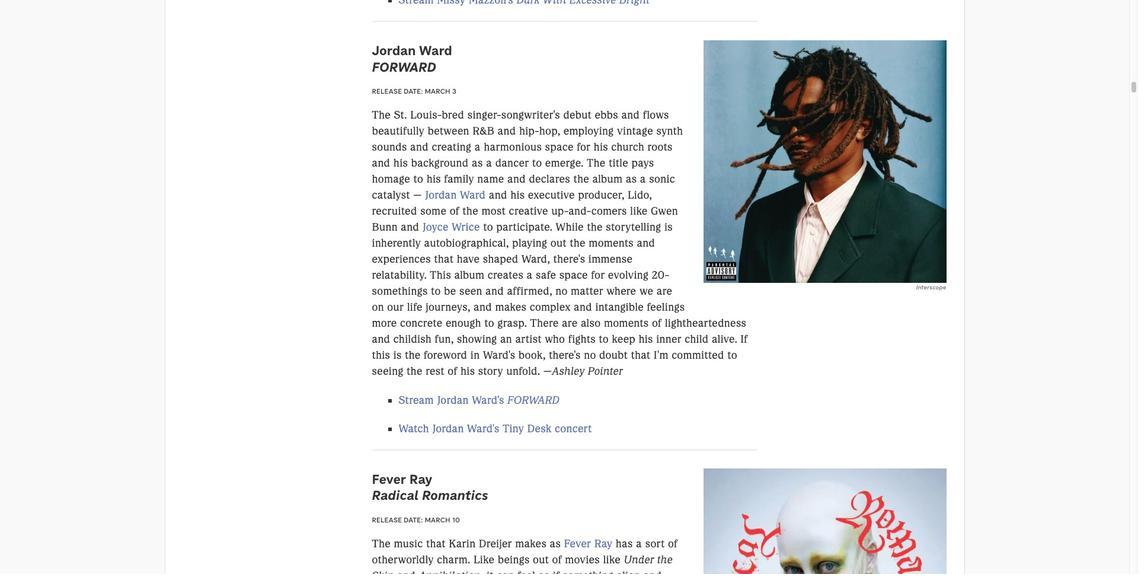 Task type: describe. For each thing, give the bounding box(es) containing it.
artist
[[516, 333, 542, 346]]

and down seen
[[474, 301, 492, 314]]

ward for jordan ward forward
[[419, 42, 453, 59]]

of down foreword
[[448, 365, 458, 378]]

the for the music that karin dreijer makes as fever ray
[[372, 537, 391, 550]]

and down dancer
[[508, 173, 526, 186]]

the down childish
[[405, 349, 421, 362]]

out inside has a sort of otherworldly charm. like beings out of movies like
[[533, 553, 549, 566]]

jordan right watch
[[433, 422, 464, 435]]

to up doubt
[[599, 333, 609, 346]]

20-
[[652, 269, 670, 282]]

and up 'this'
[[372, 333, 391, 346]]

and up most
[[489, 189, 508, 202]]

watch
[[399, 422, 429, 435]]

2 horizontal spatial as
[[626, 173, 637, 186]]

to down the background
[[414, 173, 424, 186]]

of right sort
[[669, 537, 678, 550]]

grasp.
[[498, 317, 527, 330]]

evolving
[[608, 269, 649, 282]]

desk
[[528, 422, 552, 435]]

0 vertical spatial moments
[[589, 237, 634, 250]]

the music that karin dreijer makes as fever ray
[[372, 537, 613, 550]]

out inside "to participate. while the storytelling is inherently autobiographical, playing out the moments and experiences that have shaped ward, there's immense relatability. this album creates a safe space for evolving 20- somethings to be seen and affirmed, no matter where we are on our life journeys, and makes complex and intangible feelings more concrete enough to grasp. there are also moments of lightheartedness and childish fun, showing an artist who fights to keep his inner child alive. if this is the foreword in ward's book, there's no doubt that i'm committed to seeing the rest of his story unfold. —"
[[551, 237, 567, 250]]

employing
[[564, 125, 614, 138]]

1 vertical spatial makes
[[516, 537, 547, 550]]

st.
[[394, 109, 407, 122]]

the st. louis-bred singer-songwriter's debut ebbs and flows beautifully between r&b and hip-hop, employing vintage synth sounds and creating a harmonious space for his church roots and his background as a dancer to emerge. the title pays homage to his family name and declares the album as a sonic catalyst —
[[372, 109, 684, 202]]

radical
[[372, 487, 419, 504]]

a inside has a sort of otherworldly charm. like beings out of movies like
[[637, 537, 643, 550]]

to down alive.
[[728, 349, 738, 362]]

feelings
[[648, 301, 685, 314]]

beings
[[498, 553, 530, 566]]

and his executive producer, lido, recruited some of the most creative up-and-comers like gwen bunn and
[[372, 189, 679, 234]]

this
[[430, 269, 451, 282]]

pays
[[632, 157, 655, 170]]

safe
[[536, 269, 557, 282]]

for inside the st. louis-bred singer-songwriter's debut ebbs and flows beautifully between r&b and hip-hop, employing vintage synth sounds and creating a harmonious space for his church roots and his background as a dancer to emerge. the title pays homage to his family name and declares the album as a sonic catalyst —
[[577, 141, 591, 154]]

intangible
[[596, 301, 644, 314]]

ward's for tiny
[[468, 422, 500, 435]]

if
[[741, 333, 748, 346]]

— inside "to participate. while the storytelling is inherently autobiographical, playing out the moments and experiences that have shaped ward, there's immense relatability. this album creates a safe space for evolving 20- somethings to be seen and affirmed, no matter where we are on our life journeys, and makes complex and intangible feelings more concrete enough to grasp. there are also moments of lightheartedness and childish fun, showing an artist who fights to keep his inner child alive. if this is the foreword in ward's book, there's no doubt that i'm committed to seeing the rest of his story unfold. —"
[[544, 365, 552, 378]]

album inside "to participate. while the storytelling is inherently autobiographical, playing out the moments and experiences that have shaped ward, there's immense relatability. this album creates a safe space for evolving 20- somethings to be seen and affirmed, no matter where we are on our life journeys, and makes complex and intangible feelings more concrete enough to grasp. there are also moments of lightheartedness and childish fun, showing an artist who fights to keep his inner child alive. if this is the foreword in ward's book, there's no doubt that i'm committed to seeing the rest of his story unfold. —"
[[455, 269, 485, 282]]

his down employing
[[594, 141, 609, 154]]

affirmed,
[[507, 285, 553, 298]]

of left movies
[[553, 553, 562, 566]]

have
[[457, 253, 480, 266]]

fever inside "fever ray radical romantics"
[[372, 471, 407, 488]]

1 vertical spatial that
[[631, 349, 651, 362]]

alive.
[[712, 333, 738, 346]]

march for 10
[[425, 515, 451, 524]]

concert
[[555, 422, 592, 435]]

fights
[[569, 333, 596, 346]]

charm.
[[437, 553, 471, 566]]

vintage
[[618, 125, 654, 138]]

and down sounds
[[372, 157, 391, 170]]

somethings
[[372, 285, 428, 298]]

a up the name
[[487, 157, 493, 170]]

and up 'vintage'
[[622, 109, 640, 122]]

the for the st. louis-bred singer-songwriter's debut ebbs and flows beautifully between r&b and hip-hop, employing vintage synth sounds and creating a harmonious space for his church roots and his background as a dancer to emerge. the title pays homage to his family name and declares the album as a sonic catalyst —
[[372, 109, 391, 122]]

the down comers
[[587, 221, 603, 234]]

seeing
[[372, 365, 404, 378]]

tiny
[[503, 422, 524, 435]]

an
[[501, 333, 513, 346]]

to left be
[[431, 285, 441, 298]]

name
[[478, 173, 505, 186]]

lido,
[[628, 189, 653, 202]]

most
[[482, 205, 506, 218]]

1 horizontal spatial are
[[657, 285, 673, 298]]

0 vertical spatial as
[[472, 157, 483, 170]]

sonic
[[650, 173, 676, 186]]

under
[[624, 553, 655, 566]]

space inside the st. louis-bred singer-songwriter's debut ebbs and flows beautifully between r&b and hip-hop, employing vintage synth sounds and creating a harmonious space for his church roots and his background as a dancer to emerge. the title pays homage to his family name and declares the album as a sonic catalyst —
[[546, 141, 574, 154]]

homage
[[372, 173, 411, 186]]

0 horizontal spatial are
[[562, 317, 578, 330]]

date: for 3
[[404, 87, 423, 96]]

background
[[411, 157, 469, 170]]

singer-
[[468, 109, 502, 122]]

jordan up some
[[425, 189, 457, 202]]

of inside and his executive producer, lido, recruited some of the most creative up-and-comers like gwen bunn and
[[450, 205, 460, 218]]

church
[[612, 141, 645, 154]]

between
[[428, 125, 470, 138]]

participate.
[[497, 221, 553, 234]]

stream
[[399, 394, 434, 407]]

debut
[[564, 109, 592, 122]]

title
[[609, 157, 629, 170]]

the down while
[[570, 237, 586, 250]]

child
[[685, 333, 709, 346]]

jordan ward, forward image
[[704, 40, 947, 283]]

a down r&b
[[475, 141, 481, 154]]

the inside the st. louis-bred singer-songwriter's debut ebbs and flows beautifully between r&b and hip-hop, employing vintage synth sounds and creating a harmonious space for his church roots and his background as a dancer to emerge. the title pays homage to his family name and declares the album as a sonic catalyst —
[[574, 173, 590, 186]]

release for release date: march 3
[[372, 87, 402, 96]]

hip-
[[520, 125, 540, 138]]

also
[[581, 317, 601, 330]]

watch jordan ward's tiny desk concert
[[399, 422, 592, 435]]

and up inherently
[[401, 221, 420, 234]]

1 vertical spatial ray
[[595, 537, 613, 550]]

flows
[[644, 109, 670, 122]]

and down creates
[[486, 285, 504, 298]]

creative
[[509, 205, 549, 218]]

has
[[616, 537, 633, 550]]

1 vertical spatial moments
[[604, 317, 649, 330]]

and up the background
[[411, 141, 429, 154]]

jordan ward forward
[[372, 42, 453, 75]]

relatability.
[[372, 269, 427, 282]]

emerge.
[[546, 157, 584, 170]]

concrete
[[400, 317, 443, 330]]

committed
[[672, 349, 725, 362]]

otherworldly
[[372, 553, 434, 566]]

fever ray, radical romantics image
[[704, 469, 947, 574]]

karin
[[449, 537, 476, 550]]

roots
[[648, 141, 673, 154]]

interscope
[[917, 284, 947, 291]]

to up showing
[[485, 317, 495, 330]]

playing
[[513, 237, 548, 250]]

space inside "to participate. while the storytelling is inherently autobiographical, playing out the moments and experiences that have shaped ward, there's immense relatability. this album creates a safe space for evolving 20- somethings to be seen and affirmed, no matter where we are on our life journeys, and makes complex and intangible feelings more concrete enough to grasp. there are also moments of lightheartedness and childish fun, showing an artist who fights to keep his inner child alive. if this is the foreword in ward's book, there's no doubt that i'm committed to seeing the rest of his story unfold. —"
[[560, 269, 588, 282]]

jordan ward
[[425, 189, 486, 202]]

some
[[421, 205, 447, 218]]

album inside the st. louis-bred singer-songwriter's debut ebbs and flows beautifully between r&b and hip-hop, employing vintage synth sounds and creating a harmonious space for his church roots and his background as a dancer to emerge. the title pays homage to his family name and declares the album as a sonic catalyst —
[[593, 173, 623, 186]]

his up homage
[[394, 157, 408, 170]]

doubt
[[600, 349, 628, 362]]

0 horizontal spatial is
[[394, 349, 402, 362]]

creating
[[432, 141, 472, 154]]

forward inside jordan ward forward
[[372, 59, 437, 75]]

lightheartedness
[[665, 317, 747, 330]]



Task type: locate. For each thing, give the bounding box(es) containing it.
0 vertical spatial ward
[[419, 42, 453, 59]]

shaped
[[483, 253, 519, 266]]

0 vertical spatial makes
[[496, 301, 527, 314]]

the inside and his executive producer, lido, recruited some of the most creative up-and-comers like gwen bunn and
[[463, 205, 479, 218]]

0 vertical spatial —
[[414, 189, 422, 202]]

on
[[372, 301, 384, 314]]

louis-
[[411, 109, 442, 122]]

0 vertical spatial that
[[434, 253, 454, 266]]

makes up grasp.
[[496, 301, 527, 314]]

moments up immense
[[589, 237, 634, 250]]

fever up movies
[[565, 537, 592, 550]]

fever
[[372, 471, 407, 488], [565, 537, 592, 550]]

1 vertical spatial the
[[587, 157, 606, 170]]

0 vertical spatial there's
[[554, 253, 586, 266]]

and
[[622, 109, 640, 122], [498, 125, 516, 138], [411, 141, 429, 154], [372, 157, 391, 170], [508, 173, 526, 186], [489, 189, 508, 202], [401, 221, 420, 234], [637, 237, 656, 250], [486, 285, 504, 298], [474, 301, 492, 314], [574, 301, 593, 314], [372, 333, 391, 346]]

release
[[372, 87, 402, 96], [372, 515, 402, 524]]

to
[[533, 157, 542, 170], [414, 173, 424, 186], [484, 221, 493, 234], [431, 285, 441, 298], [485, 317, 495, 330], [599, 333, 609, 346], [728, 349, 738, 362]]

date: for 10
[[404, 515, 423, 524]]

synth
[[657, 125, 684, 138]]

are
[[657, 285, 673, 298], [562, 317, 578, 330]]

the up wrice
[[463, 205, 479, 218]]

stream jordan ward's forward
[[399, 394, 560, 407]]

makes up under the skin at the bottom
[[516, 537, 547, 550]]

book,
[[519, 349, 546, 362]]

1 vertical spatial album
[[455, 269, 485, 282]]

the
[[372, 109, 391, 122], [587, 157, 606, 170], [372, 537, 391, 550]]

fever up "release date: march 10" at the bottom of page
[[372, 471, 407, 488]]

space up matter
[[560, 269, 588, 282]]

there's up ashley
[[549, 349, 581, 362]]

0 vertical spatial out
[[551, 237, 567, 250]]

a inside "to participate. while the storytelling is inherently autobiographical, playing out the moments and experiences that have shaped ward, there's immense relatability. this album creates a safe space for evolving 20- somethings to be seen and affirmed, no matter where we are on our life journeys, and makes complex and intangible feelings more concrete enough to grasp. there are also moments of lightheartedness and childish fun, showing an artist who fights to keep his inner child alive. if this is the foreword in ward's book, there's no doubt that i'm committed to seeing the rest of his story unfold. —"
[[527, 269, 533, 282]]

release down radical
[[372, 515, 402, 524]]

1 vertical spatial ward
[[460, 189, 486, 202]]

the down sort
[[658, 553, 673, 566]]

the left st.
[[372, 109, 391, 122]]

0 horizontal spatial —
[[414, 189, 422, 202]]

of down jordan ward 'link'
[[450, 205, 460, 218]]

release for release date: march 10
[[372, 515, 402, 524]]

that left i'm
[[631, 349, 651, 362]]

0 vertical spatial the
[[372, 109, 391, 122]]

1 march from the top
[[425, 87, 451, 96]]

1 horizontal spatial ward
[[460, 189, 486, 202]]

jordan down rest
[[437, 394, 469, 407]]

ward's down stream jordan ward's forward
[[468, 422, 500, 435]]

and down storytelling
[[637, 237, 656, 250]]

1 horizontal spatial is
[[665, 221, 673, 234]]

1 horizontal spatial album
[[593, 173, 623, 186]]

foreword
[[424, 349, 468, 362]]

0 horizontal spatial ray
[[410, 471, 433, 488]]

for up matter
[[592, 269, 605, 282]]

1 horizontal spatial like
[[631, 205, 648, 218]]

1 horizontal spatial as
[[550, 537, 561, 550]]

march left 10 at left bottom
[[425, 515, 451, 524]]

wrice
[[452, 221, 480, 234]]

for down employing
[[577, 141, 591, 154]]

forward up desk
[[508, 394, 560, 407]]

— down book,
[[544, 365, 552, 378]]

1 horizontal spatial fever
[[565, 537, 592, 550]]

1 vertical spatial out
[[533, 553, 549, 566]]

release up st.
[[372, 87, 402, 96]]

and down matter
[[574, 301, 593, 314]]

a down pays
[[641, 173, 647, 186]]

space
[[546, 141, 574, 154], [560, 269, 588, 282]]

2 march from the top
[[425, 515, 451, 524]]

release date: march 3
[[372, 87, 457, 96]]

declares
[[529, 173, 571, 186]]

—
[[414, 189, 422, 202], [544, 365, 552, 378]]

1 vertical spatial date:
[[404, 515, 423, 524]]

1 vertical spatial forward
[[508, 394, 560, 407]]

1 date: from the top
[[404, 87, 423, 96]]

no
[[556, 285, 568, 298], [584, 349, 597, 362]]

there's up safe in the top of the page
[[554, 253, 586, 266]]

1 vertical spatial ward's
[[472, 394, 505, 407]]

2 release from the top
[[372, 515, 402, 524]]

0 horizontal spatial for
[[577, 141, 591, 154]]

space up emerge.
[[546, 141, 574, 154]]

producer,
[[579, 189, 625, 202]]

0 vertical spatial for
[[577, 141, 591, 154]]

that up this
[[434, 253, 454, 266]]

dancer
[[496, 157, 529, 170]]

a up the affirmed,
[[527, 269, 533, 282]]

1 vertical spatial there's
[[549, 349, 581, 362]]

album
[[593, 173, 623, 186], [455, 269, 485, 282]]

beautifully
[[372, 125, 425, 138]]

like inside and his executive producer, lido, recruited some of the most creative up-and-comers like gwen bunn and
[[631, 205, 648, 218]]

life
[[407, 301, 423, 314]]

march left 3
[[425, 87, 451, 96]]

release date: march 10
[[372, 515, 460, 524]]

out
[[551, 237, 567, 250], [533, 553, 549, 566]]

2 vertical spatial as
[[550, 537, 561, 550]]

— up some
[[414, 189, 422, 202]]

as up lido,
[[626, 173, 637, 186]]

1 vertical spatial for
[[592, 269, 605, 282]]

family
[[445, 173, 475, 186]]

1 horizontal spatial —
[[544, 365, 552, 378]]

makes inside "to participate. while the storytelling is inherently autobiographical, playing out the moments and experiences that have shaped ward, there's immense relatability. this album creates a safe space for evolving 20- somethings to be seen and affirmed, no matter where we are on our life journeys, and makes complex and intangible feelings more concrete enough to grasp. there are also moments of lightheartedness and childish fun, showing an artist who fights to keep his inner child alive. if this is the foreword in ward's book, there's no doubt that i'm committed to seeing the rest of his story unfold. —"
[[496, 301, 527, 314]]

childish
[[394, 333, 432, 346]]

march
[[425, 87, 451, 96], [425, 515, 451, 524]]

0 vertical spatial space
[[546, 141, 574, 154]]

autobiographical,
[[424, 237, 509, 250]]

moments up keep at the right bottom of page
[[604, 317, 649, 330]]

0 horizontal spatial as
[[472, 157, 483, 170]]

0 horizontal spatial no
[[556, 285, 568, 298]]

march for 3
[[425, 87, 451, 96]]

seen
[[460, 285, 483, 298]]

be
[[444, 285, 457, 298]]

album up producer,
[[593, 173, 623, 186]]

his right keep at the right bottom of page
[[639, 333, 654, 346]]

ray up "release date: march 10" at the bottom of page
[[410, 471, 433, 488]]

2 vertical spatial the
[[372, 537, 391, 550]]

of down feelings
[[653, 317, 662, 330]]

0 horizontal spatial forward
[[372, 59, 437, 75]]

ray left has
[[595, 537, 613, 550]]

that up charm.
[[426, 537, 446, 550]]

album down have
[[455, 269, 485, 282]]

2 date: from the top
[[404, 515, 423, 524]]

his up creative
[[511, 189, 525, 202]]

jordan up release date: march 3
[[372, 42, 416, 59]]

0 horizontal spatial fever
[[372, 471, 407, 488]]

jordan ward link
[[425, 189, 486, 202]]

ebbs
[[595, 109, 619, 122]]

like down has
[[604, 553, 621, 566]]

ray
[[410, 471, 433, 488], [595, 537, 613, 550]]

1 vertical spatial as
[[626, 173, 637, 186]]

0 horizontal spatial like
[[604, 553, 621, 566]]

enough
[[446, 317, 482, 330]]

ward up release date: march 3
[[419, 42, 453, 59]]

ward's inside "to participate. while the storytelling is inherently autobiographical, playing out the moments and experiences that have shaped ward, there's immense relatability. this album creates a safe space for evolving 20- somethings to be seen and affirmed, no matter where we are on our life journeys, and makes complex and intangible feelings more concrete enough to grasp. there are also moments of lightheartedness and childish fun, showing an artist who fights to keep his inner child alive. if this is the foreword in ward's book, there's no doubt that i'm committed to seeing the rest of his story unfold. —"
[[483, 349, 516, 362]]

hop,
[[540, 125, 561, 138]]

his
[[594, 141, 609, 154], [394, 157, 408, 170], [427, 173, 441, 186], [511, 189, 525, 202], [639, 333, 654, 346], [461, 365, 475, 378]]

1 horizontal spatial forward
[[508, 394, 560, 407]]

1 vertical spatial release
[[372, 515, 402, 524]]

0 vertical spatial date:
[[404, 87, 423, 96]]

recruited
[[372, 205, 418, 218]]

ward's down an
[[483, 349, 516, 362]]

his down the background
[[427, 173, 441, 186]]

the
[[574, 173, 590, 186], [463, 205, 479, 218], [587, 221, 603, 234], [570, 237, 586, 250], [405, 349, 421, 362], [407, 365, 423, 378], [658, 553, 673, 566]]

is down gwen
[[665, 221, 673, 234]]

0 vertical spatial is
[[665, 221, 673, 234]]

1 horizontal spatial ray
[[595, 537, 613, 550]]

forward up release date: march 3
[[372, 59, 437, 75]]

0 horizontal spatial album
[[455, 269, 485, 282]]

journeys,
[[426, 301, 471, 314]]

complex
[[530, 301, 571, 314]]

while
[[556, 221, 584, 234]]

0 vertical spatial ward's
[[483, 349, 516, 362]]

to up declares
[[533, 157, 542, 170]]

catalyst
[[372, 189, 410, 202]]

0 horizontal spatial ward
[[419, 42, 453, 59]]

are up feelings
[[657, 285, 673, 298]]

to down most
[[484, 221, 493, 234]]

image credit element
[[704, 283, 947, 292]]

out right beings
[[533, 553, 549, 566]]

joyce wrice link
[[423, 221, 480, 234]]

has a sort of otherworldly charm. like beings out of movies like
[[372, 537, 678, 566]]

like down lido,
[[631, 205, 648, 218]]

ashley
[[552, 365, 585, 378]]

storytelling
[[606, 221, 662, 234]]

forward
[[372, 59, 437, 75], [508, 394, 560, 407]]

0 vertical spatial fever
[[372, 471, 407, 488]]

2 vertical spatial that
[[426, 537, 446, 550]]

like inside has a sort of otherworldly charm. like beings out of movies like
[[604, 553, 621, 566]]

0 horizontal spatial out
[[533, 553, 549, 566]]

as left fever ray link
[[550, 537, 561, 550]]

0 vertical spatial release
[[372, 87, 402, 96]]

executive
[[528, 189, 575, 202]]

sort
[[646, 537, 665, 550]]

ward for jordan ward
[[460, 189, 486, 202]]

1 vertical spatial is
[[394, 349, 402, 362]]

more
[[372, 317, 397, 330]]

as up the name
[[472, 157, 483, 170]]

romantics
[[422, 487, 489, 504]]

sounds
[[372, 141, 407, 154]]

1 horizontal spatial for
[[592, 269, 605, 282]]

1 vertical spatial space
[[560, 269, 588, 282]]

his down the in on the left of page
[[461, 365, 475, 378]]

for inside "to participate. while the storytelling is inherently autobiographical, playing out the moments and experiences that have shaped ward, there's immense relatability. this album creates a safe space for evolving 20- somethings to be seen and affirmed, no matter where we are on our life journeys, and makes complex and intangible feelings more concrete enough to grasp. there are also moments of lightheartedness and childish fun, showing an artist who fights to keep his inner child alive. if this is the foreword in ward's book, there's no doubt that i'm committed to seeing the rest of his story unfold. —"
[[592, 269, 605, 282]]

0 vertical spatial album
[[593, 173, 623, 186]]

is right 'this'
[[394, 349, 402, 362]]

fever ray link
[[565, 537, 613, 550]]

1 vertical spatial —
[[544, 365, 552, 378]]

the left rest
[[407, 365, 423, 378]]

ward,
[[522, 253, 551, 266]]

0 vertical spatial no
[[556, 285, 568, 298]]

inherently
[[372, 237, 421, 250]]

the left title on the top of page
[[587, 157, 606, 170]]

joyce wrice
[[423, 221, 480, 234]]

joyce
[[423, 221, 449, 234]]

and up harmonious
[[498, 125, 516, 138]]

of
[[450, 205, 460, 218], [653, 317, 662, 330], [448, 365, 458, 378], [669, 537, 678, 550], [553, 553, 562, 566]]

0 vertical spatial forward
[[372, 59, 437, 75]]

are up 'fights'
[[562, 317, 578, 330]]

ward inside jordan ward forward
[[419, 42, 453, 59]]

a right has
[[637, 537, 643, 550]]

i'm
[[654, 349, 669, 362]]

3
[[453, 87, 457, 96]]

ward's down story at the bottom of the page
[[472, 394, 505, 407]]

comers
[[592, 205, 627, 218]]

the down emerge.
[[574, 173, 590, 186]]

1 vertical spatial no
[[584, 349, 597, 362]]

0 vertical spatial like
[[631, 205, 648, 218]]

pointer
[[588, 365, 624, 378]]

date: up music
[[404, 515, 423, 524]]

1 horizontal spatial no
[[584, 349, 597, 362]]

jordan inside jordan ward forward
[[372, 42, 416, 59]]

date: up the louis-
[[404, 87, 423, 96]]

0 vertical spatial march
[[425, 87, 451, 96]]

music
[[394, 537, 423, 550]]

that
[[434, 253, 454, 266], [631, 349, 651, 362], [426, 537, 446, 550]]

1 vertical spatial march
[[425, 515, 451, 524]]

gwen
[[651, 205, 679, 218]]

— inside the st. louis-bred singer-songwriter's debut ebbs and flows beautifully between r&b and hip-hop, employing vintage synth sounds and creating a harmonious space for his church roots and his background as a dancer to emerge. the title pays homage to his family name and declares the album as a sonic catalyst —
[[414, 189, 422, 202]]

ray inside "fever ray radical romantics"
[[410, 471, 433, 488]]

0 vertical spatial are
[[657, 285, 673, 298]]

0 vertical spatial ray
[[410, 471, 433, 488]]

no up complex
[[556, 285, 568, 298]]

showing
[[457, 333, 497, 346]]

out down while
[[551, 237, 567, 250]]

the up otherworldly
[[372, 537, 391, 550]]

there
[[531, 317, 559, 330]]

1 vertical spatial fever
[[565, 537, 592, 550]]

bunn
[[372, 221, 398, 234]]

1 horizontal spatial out
[[551, 237, 567, 250]]

creates
[[488, 269, 524, 282]]

who
[[545, 333, 566, 346]]

1 vertical spatial like
[[604, 553, 621, 566]]

no up ashley pointer
[[584, 349, 597, 362]]

story
[[479, 365, 504, 378]]

the inside under the skin
[[658, 553, 673, 566]]

his inside and his executive producer, lido, recruited some of the most creative up-and-comers like gwen bunn and
[[511, 189, 525, 202]]

2 vertical spatial ward's
[[468, 422, 500, 435]]

ward down family
[[460, 189, 486, 202]]

1 vertical spatial are
[[562, 317, 578, 330]]

ward's for forward
[[472, 394, 505, 407]]

unfold.
[[507, 365, 541, 378]]

to participate. while the storytelling is inherently autobiographical, playing out the moments and experiences that have shaped ward, there's immense relatability. this album creates a safe space for evolving 20- somethings to be seen and affirmed, no matter where we are on our life journeys, and makes complex and intangible feelings more concrete enough to grasp. there are also moments of lightheartedness and childish fun, showing an artist who fights to keep his inner child alive. if this is the foreword in ward's book, there's no doubt that i'm committed to seeing the rest of his story unfold. —
[[372, 221, 748, 378]]

1 release from the top
[[372, 87, 402, 96]]

dreijer
[[479, 537, 512, 550]]

ashley pointer
[[552, 365, 624, 378]]



Task type: vqa. For each thing, say whether or not it's contained in the screenshot.
—Nikki
no



